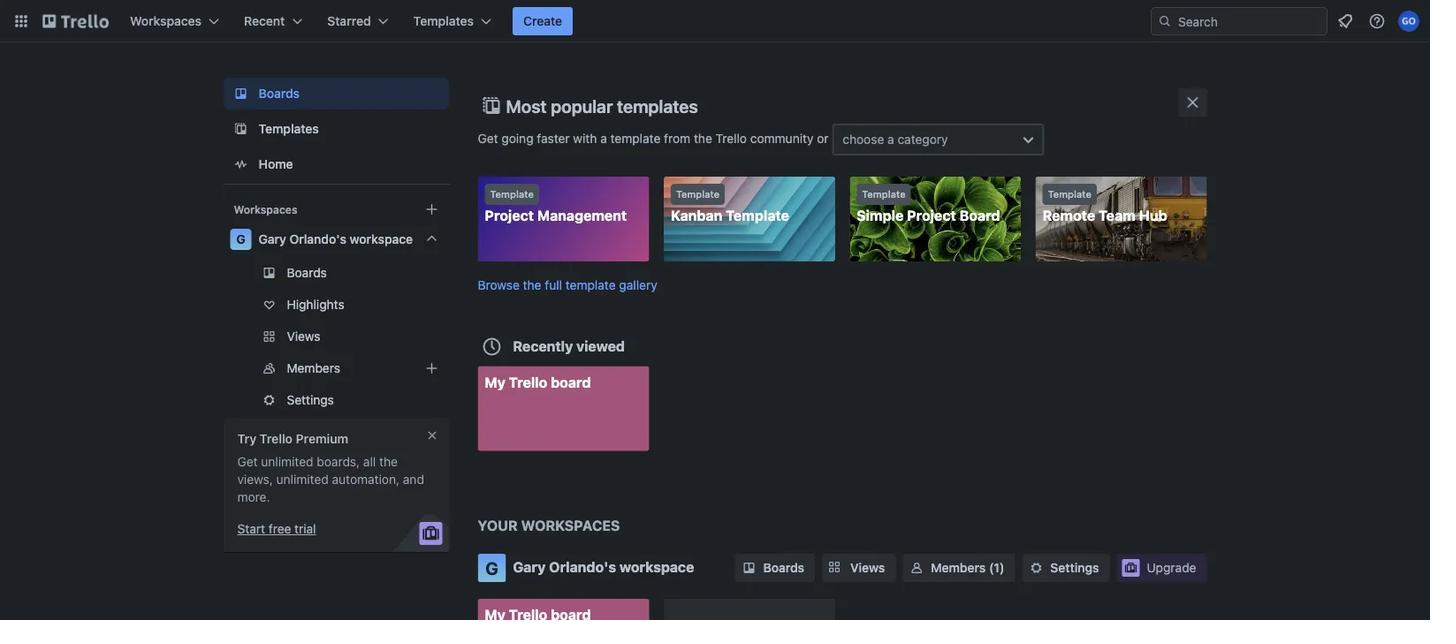 Task type: describe. For each thing, give the bounding box(es) containing it.
with
[[573, 131, 597, 146]]

boards link for highlights
[[223, 259, 449, 287]]

0 vertical spatial views link
[[223, 323, 449, 351]]

0 vertical spatial workspace
[[350, 232, 413, 247]]

choose
[[843, 132, 884, 147]]

more.
[[237, 490, 270, 505]]

browse the full template gallery
[[478, 278, 657, 292]]

(1)
[[989, 561, 1005, 575]]

templates link
[[223, 113, 449, 145]]

my
[[485, 374, 506, 391]]

0 notifications image
[[1335, 11, 1356, 32]]

try trello premium get unlimited boards, all the views, unlimited automation, and more.
[[237, 432, 424, 505]]

views,
[[237, 472, 273, 487]]

recently
[[513, 338, 573, 354]]

1 vertical spatial workspace
[[620, 559, 694, 576]]

team
[[1099, 207, 1136, 224]]

templates button
[[403, 7, 502, 35]]

kanban
[[671, 207, 723, 224]]

from
[[664, 131, 691, 146]]

template project management
[[485, 189, 627, 224]]

create a workspace image
[[421, 199, 442, 220]]

members for members (1)
[[931, 561, 986, 575]]

sm image for boards
[[740, 560, 758, 577]]

template for simple
[[862, 189, 906, 200]]

your workspaces
[[478, 518, 620, 534]]

highlights
[[287, 297, 344, 312]]

1 horizontal spatial views link
[[822, 554, 896, 583]]

boards,
[[317, 455, 360, 469]]

home
[[259, 157, 293, 171]]

1 vertical spatial templates
[[259, 122, 319, 136]]

template for remote
[[1048, 189, 1092, 200]]

upgrade button
[[1117, 554, 1207, 583]]

project inside template simple project board
[[907, 207, 956, 224]]

gallery
[[619, 278, 657, 292]]

category
[[898, 132, 948, 147]]

template kanban template
[[671, 189, 789, 224]]

sm image for settings
[[1028, 560, 1045, 577]]

full
[[545, 278, 562, 292]]

0 horizontal spatial gary orlando's workspace
[[259, 232, 413, 247]]

highlights link
[[223, 291, 449, 319]]

1 horizontal spatial settings link
[[1022, 554, 1110, 583]]

management
[[537, 207, 627, 224]]

create button
[[513, 7, 573, 35]]

members for members
[[287, 361, 340, 376]]

1 horizontal spatial gary
[[513, 559, 546, 576]]

boards for views
[[763, 561, 804, 575]]

1 horizontal spatial a
[[888, 132, 894, 147]]

members (1)
[[931, 561, 1005, 575]]

and
[[403, 472, 424, 487]]

1 vertical spatial orlando's
[[549, 559, 616, 576]]

board image
[[230, 83, 251, 104]]

0 vertical spatial get
[[478, 131, 498, 146]]

2 sm image from the left
[[908, 560, 926, 577]]

the for try trello premium get unlimited boards, all the views, unlimited automation, and more.
[[379, 455, 398, 469]]

1 horizontal spatial gary orlando's workspace
[[513, 559, 694, 576]]

most popular templates
[[506, 95, 698, 116]]

viewed
[[577, 338, 625, 354]]

0 vertical spatial trello
[[716, 131, 747, 146]]

start free trial
[[237, 522, 316, 537]]

premium
[[296, 432, 348, 446]]

project inside 'template project management'
[[485, 207, 534, 224]]



Task type: locate. For each thing, give the bounding box(es) containing it.
1 vertical spatial unlimited
[[276, 472, 329, 487]]

0 horizontal spatial get
[[237, 455, 258, 469]]

recent
[[244, 14, 285, 28]]

template
[[490, 189, 534, 200], [676, 189, 720, 200], [862, 189, 906, 200], [1048, 189, 1092, 200], [726, 207, 789, 224]]

home link
[[223, 149, 449, 180]]

community
[[750, 131, 814, 146]]

0 vertical spatial templates
[[413, 14, 474, 28]]

all
[[363, 455, 376, 469]]

0 vertical spatial g
[[236, 232, 246, 247]]

0 horizontal spatial gary
[[259, 232, 286, 247]]

Search field
[[1172, 8, 1327, 34]]

1 vertical spatial boards link
[[223, 259, 449, 287]]

templates up home
[[259, 122, 319, 136]]

0 vertical spatial members
[[287, 361, 340, 376]]

1 horizontal spatial templates
[[413, 14, 474, 28]]

1 vertical spatial trello
[[509, 374, 547, 391]]

1 vertical spatial get
[[237, 455, 258, 469]]

gary orlando's workspace
[[259, 232, 413, 247], [513, 559, 694, 576]]

1 horizontal spatial sm image
[[908, 560, 926, 577]]

most
[[506, 95, 547, 116]]

template right full
[[566, 278, 616, 292]]

create
[[523, 14, 562, 28]]

members left (1)
[[931, 561, 986, 575]]

template up kanban
[[676, 189, 720, 200]]

template remote team hub
[[1043, 189, 1167, 224]]

0 horizontal spatial orlando's
[[290, 232, 346, 247]]

workspaces
[[521, 518, 620, 534]]

add image
[[421, 358, 442, 379]]

templates inside popup button
[[413, 14, 474, 28]]

my trello board
[[485, 374, 591, 391]]

simple
[[857, 207, 904, 224]]

0 horizontal spatial trello
[[260, 432, 293, 446]]

template board image
[[230, 118, 251, 140]]

the right from on the top of the page
[[694, 131, 712, 146]]

project up browse on the top left
[[485, 207, 534, 224]]

2 vertical spatial boards link
[[735, 554, 815, 583]]

gary orlando (garyorlando) image
[[1398, 11, 1420, 32]]

0 vertical spatial gary
[[259, 232, 286, 247]]

boards
[[259, 86, 300, 101], [287, 266, 327, 280], [763, 561, 804, 575]]

unlimited down 'boards,'
[[276, 472, 329, 487]]

0 horizontal spatial views
[[287, 329, 321, 344]]

get inside 'try trello premium get unlimited boards, all the views, unlimited automation, and more.'
[[237, 455, 258, 469]]

template inside template remote team hub
[[1048, 189, 1092, 200]]

free
[[269, 522, 291, 537]]

trello right try
[[260, 432, 293, 446]]

boards link
[[223, 78, 449, 110], [223, 259, 449, 287], [735, 554, 815, 583]]

trello left the "community"
[[716, 131, 747, 146]]

1 vertical spatial workspaces
[[234, 203, 297, 216]]

views for views link to the top
[[287, 329, 321, 344]]

browse the full template gallery link
[[478, 278, 657, 292]]

trial
[[295, 522, 316, 537]]

or
[[817, 131, 829, 146]]

1 vertical spatial views link
[[822, 554, 896, 583]]

1 horizontal spatial g
[[485, 558, 498, 579]]

1 horizontal spatial the
[[523, 278, 541, 292]]

template for project
[[490, 189, 534, 200]]

1 horizontal spatial views
[[850, 561, 885, 575]]

starred
[[327, 14, 371, 28]]

0 horizontal spatial workspace
[[350, 232, 413, 247]]

going
[[502, 131, 534, 146]]

try
[[237, 432, 256, 446]]

unlimited
[[261, 455, 313, 469], [276, 472, 329, 487]]

template simple project board
[[857, 189, 1000, 224]]

template
[[610, 131, 661, 146], [566, 278, 616, 292]]

template right kanban
[[726, 207, 789, 224]]

home image
[[230, 154, 251, 175]]

settings link
[[223, 386, 449, 415], [1022, 554, 1110, 583]]

browse
[[478, 278, 520, 292]]

1 horizontal spatial trello
[[509, 374, 547, 391]]

gary down home
[[259, 232, 286, 247]]

trello inside 'try trello premium get unlimited boards, all the views, unlimited automation, and more.'
[[260, 432, 293, 446]]

workspaces inside dropdown button
[[130, 14, 202, 28]]

get left going on the left of the page
[[478, 131, 498, 146]]

open information menu image
[[1368, 12, 1386, 30]]

settings right (1)
[[1051, 561, 1099, 575]]

settings up premium
[[287, 393, 334, 408]]

get up views,
[[237, 455, 258, 469]]

project left board
[[907, 207, 956, 224]]

upgrade
[[1147, 561, 1196, 575]]

get going faster with a template from the trello community or
[[478, 131, 832, 146]]

template for kanban
[[676, 189, 720, 200]]

a
[[600, 131, 607, 146], [888, 132, 894, 147]]

template up remote
[[1048, 189, 1092, 200]]

0 vertical spatial boards link
[[223, 78, 449, 110]]

g down the your
[[485, 558, 498, 579]]

recently viewed
[[513, 338, 625, 354]]

primary element
[[0, 0, 1430, 42]]

0 horizontal spatial settings
[[287, 393, 334, 408]]

search image
[[1158, 14, 1172, 28]]

the inside 'try trello premium get unlimited boards, all the views, unlimited automation, and more.'
[[379, 455, 398, 469]]

trello for my trello board
[[509, 374, 547, 391]]

1 horizontal spatial members
[[931, 561, 986, 575]]

gary orlando's workspace down workspaces on the bottom left of page
[[513, 559, 694, 576]]

1 vertical spatial gary orlando's workspace
[[513, 559, 694, 576]]

members link
[[223, 354, 449, 383]]

unlimited up views,
[[261, 455, 313, 469]]

remote
[[1043, 207, 1095, 224]]

gary
[[259, 232, 286, 247], [513, 559, 546, 576]]

workspaces button
[[119, 7, 230, 35]]

template down templates
[[610, 131, 661, 146]]

0 horizontal spatial a
[[600, 131, 607, 146]]

0 vertical spatial gary orlando's workspace
[[259, 232, 413, 247]]

board
[[551, 374, 591, 391]]

1 horizontal spatial project
[[907, 207, 956, 224]]

settings link right (1)
[[1022, 554, 1110, 583]]

1 horizontal spatial workspace
[[620, 559, 694, 576]]

2 horizontal spatial trello
[[716, 131, 747, 146]]

1 vertical spatial boards
[[287, 266, 327, 280]]

members
[[287, 361, 340, 376], [931, 561, 986, 575]]

1 horizontal spatial workspaces
[[234, 203, 297, 216]]

workspace
[[350, 232, 413, 247], [620, 559, 694, 576]]

1 vertical spatial views
[[850, 561, 885, 575]]

the
[[694, 131, 712, 146], [523, 278, 541, 292], [379, 455, 398, 469]]

0 horizontal spatial sm image
[[740, 560, 758, 577]]

1 vertical spatial members
[[931, 561, 986, 575]]

gary down "your workspaces"
[[513, 559, 546, 576]]

start free trial button
[[237, 521, 316, 538]]

1 vertical spatial template
[[566, 278, 616, 292]]

sm image
[[740, 560, 758, 577], [908, 560, 926, 577], [1028, 560, 1045, 577]]

the left full
[[523, 278, 541, 292]]

1 vertical spatial the
[[523, 278, 541, 292]]

template inside 'template project management'
[[490, 189, 534, 200]]

templates
[[617, 95, 698, 116]]

0 vertical spatial orlando's
[[290, 232, 346, 247]]

settings
[[287, 393, 334, 408], [1051, 561, 1099, 575]]

2 horizontal spatial the
[[694, 131, 712, 146]]

1 vertical spatial settings
[[1051, 561, 1099, 575]]

boards for highlights
[[287, 266, 327, 280]]

automation,
[[332, 472, 400, 487]]

faster
[[537, 131, 570, 146]]

0 vertical spatial template
[[610, 131, 661, 146]]

1 sm image from the left
[[740, 560, 758, 577]]

0 vertical spatial unlimited
[[261, 455, 313, 469]]

2 vertical spatial the
[[379, 455, 398, 469]]

back to home image
[[42, 7, 109, 35]]

0 horizontal spatial templates
[[259, 122, 319, 136]]

1 horizontal spatial settings
[[1051, 561, 1099, 575]]

2 project from the left
[[907, 207, 956, 224]]

board
[[960, 207, 1000, 224]]

0 horizontal spatial members
[[287, 361, 340, 376]]

0 vertical spatial settings
[[287, 393, 334, 408]]

boards link for views
[[735, 554, 815, 583]]

1 vertical spatial g
[[485, 558, 498, 579]]

0 horizontal spatial views link
[[223, 323, 449, 351]]

trello
[[716, 131, 747, 146], [509, 374, 547, 391], [260, 432, 293, 446]]

views
[[287, 329, 321, 344], [850, 561, 885, 575]]

workspaces
[[130, 14, 202, 28], [234, 203, 297, 216]]

settings link down members link
[[223, 386, 449, 415]]

gary orlando's workspace up highlights link
[[259, 232, 413, 247]]

trello right my
[[509, 374, 547, 391]]

my trello board link
[[478, 366, 649, 451]]

the for get going faster with a template from the trello community or
[[694, 131, 712, 146]]

g down home icon
[[236, 232, 246, 247]]

1 vertical spatial gary
[[513, 559, 546, 576]]

orlando's up highlights
[[290, 232, 346, 247]]

views for rightmost views link
[[850, 561, 885, 575]]

your
[[478, 518, 518, 534]]

hub
[[1139, 207, 1167, 224]]

trello for try trello premium get unlimited boards, all the views, unlimited automation, and more.
[[260, 432, 293, 446]]

0 horizontal spatial g
[[236, 232, 246, 247]]

popular
[[551, 95, 613, 116]]

g
[[236, 232, 246, 247], [485, 558, 498, 579]]

0 vertical spatial settings link
[[223, 386, 449, 415]]

orlando's
[[290, 232, 346, 247], [549, 559, 616, 576]]

template up simple
[[862, 189, 906, 200]]

1 project from the left
[[485, 207, 534, 224]]

members down highlights
[[287, 361, 340, 376]]

choose a category
[[843, 132, 948, 147]]

1 vertical spatial settings link
[[1022, 554, 1110, 583]]

get
[[478, 131, 498, 146], [237, 455, 258, 469]]

0 vertical spatial views
[[287, 329, 321, 344]]

project
[[485, 207, 534, 224], [907, 207, 956, 224]]

0 horizontal spatial settings link
[[223, 386, 449, 415]]

1 horizontal spatial get
[[478, 131, 498, 146]]

orlando's down workspaces on the bottom left of page
[[549, 559, 616, 576]]

templates right starred "popup button"
[[413, 14, 474, 28]]

3 sm image from the left
[[1028, 560, 1045, 577]]

recent button
[[233, 7, 313, 35]]

2 vertical spatial trello
[[260, 432, 293, 446]]

starred button
[[317, 7, 399, 35]]

0 vertical spatial workspaces
[[130, 14, 202, 28]]

views link
[[223, 323, 449, 351], [822, 554, 896, 583]]

0 horizontal spatial project
[[485, 207, 534, 224]]

the right all
[[379, 455, 398, 469]]

template down going on the left of the page
[[490, 189, 534, 200]]

templates
[[413, 14, 474, 28], [259, 122, 319, 136]]

1 horizontal spatial orlando's
[[549, 559, 616, 576]]

0 vertical spatial boards
[[259, 86, 300, 101]]

a right the with
[[600, 131, 607, 146]]

0 horizontal spatial the
[[379, 455, 398, 469]]

0 horizontal spatial workspaces
[[130, 14, 202, 28]]

2 horizontal spatial sm image
[[1028, 560, 1045, 577]]

0 vertical spatial the
[[694, 131, 712, 146]]

start
[[237, 522, 265, 537]]

a right choose
[[888, 132, 894, 147]]

template inside template simple project board
[[862, 189, 906, 200]]

2 vertical spatial boards
[[763, 561, 804, 575]]



Task type: vqa. For each thing, say whether or not it's contained in the screenshot.
'text box'
no



